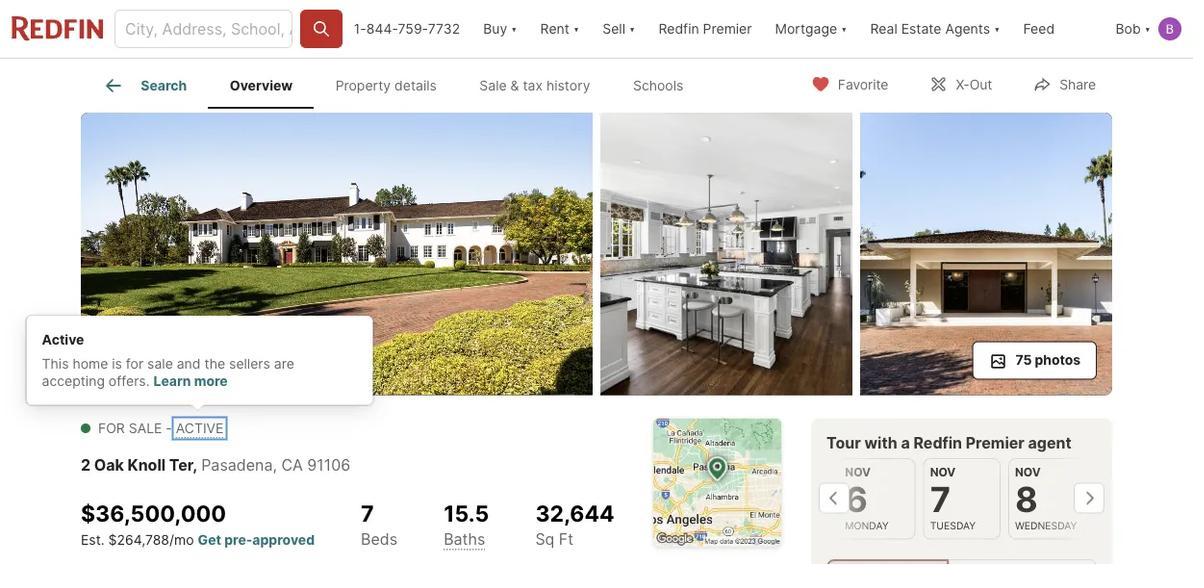 Task type: locate. For each thing, give the bounding box(es) containing it.
sellers
[[229, 356, 270, 372]]

get pre-approved link
[[198, 532, 315, 548]]

x-out button
[[913, 64, 1009, 104]]

pasadena
[[201, 456, 273, 475]]

nov inside nov 8 wednesday
[[1016, 465, 1041, 479]]

favorite button
[[795, 64, 905, 104]]

1 ▾ from the left
[[511, 21, 518, 37]]

redfin right sell ▾
[[659, 21, 700, 37]]

mortgage ▾ button
[[776, 0, 848, 58]]

buy
[[484, 21, 508, 37]]

baths link
[[444, 530, 486, 549]]

2 horizontal spatial 2 oak knoll ter, pasadena, ca 91106 image
[[861, 113, 1113, 395]]

user photo image
[[1159, 17, 1182, 40]]

nov inside nov 7 tuesday
[[931, 465, 956, 479]]

1 horizontal spatial 2 oak knoll ter, pasadena, ca 91106 image
[[601, 113, 853, 395]]

15.5 baths
[[444, 500, 489, 549]]

next image
[[1075, 483, 1105, 514]]

premier left mortgage
[[703, 21, 752, 37]]

$36,500,000
[[81, 500, 226, 527]]

nov down tour with a redfin premier agent
[[931, 465, 956, 479]]

tour with a redfin premier agent
[[827, 434, 1072, 453]]

bob ▾
[[1116, 21, 1152, 37]]

buy ▾ button
[[484, 0, 518, 58]]

agent
[[1029, 434, 1072, 453]]

3 ▾ from the left
[[630, 21, 636, 37]]

$264,788
[[108, 532, 169, 548]]

tab list
[[81, 59, 721, 109]]

2 oak knoll ter , pasadena , ca 91106
[[81, 456, 351, 475]]

32,644 sq ft
[[536, 500, 615, 549]]

1-844-759-7732
[[354, 21, 460, 37]]

x-
[[957, 77, 970, 93]]

ter
[[169, 456, 193, 475]]

option
[[827, 559, 950, 565], [950, 559, 1098, 565]]

2 , from the left
[[273, 456, 277, 475]]

0 horizontal spatial nov
[[846, 465, 871, 479]]

0 horizontal spatial 2 oak knoll ter, pasadena, ca 91106 image
[[81, 113, 593, 395]]

5 ▾ from the left
[[995, 21, 1001, 37]]

1 horizontal spatial nov
[[931, 465, 956, 479]]

sell ▾
[[603, 21, 636, 37]]

▾ right sell
[[630, 21, 636, 37]]

▾ right mortgage
[[842, 21, 848, 37]]

get
[[198, 532, 221, 548]]

nov down agent
[[1016, 465, 1041, 479]]

bob
[[1116, 21, 1142, 37]]

0 horizontal spatial premier
[[703, 21, 752, 37]]

2 2 oak knoll ter, pasadena, ca 91106 image from the left
[[601, 113, 853, 395]]

1 horizontal spatial ,
[[273, 456, 277, 475]]

pre-
[[225, 532, 253, 548]]

0 horizontal spatial 7
[[361, 500, 374, 527]]

previous image
[[819, 483, 850, 514]]

0 horizontal spatial redfin
[[659, 21, 700, 37]]

tuesday
[[931, 519, 977, 531]]

▾ for bob ▾
[[1145, 21, 1152, 37]]

option down monday
[[827, 559, 950, 565]]

view
[[183, 352, 215, 368]]

sale & tax history
[[480, 77, 591, 94]]

schools
[[634, 77, 684, 94]]

sale
[[147, 356, 173, 372]]

None button
[[839, 458, 916, 539], [924, 458, 1001, 539], [1009, 458, 1086, 539], [839, 458, 916, 539], [924, 458, 1001, 539], [1009, 458, 1086, 539]]

▾ right rent
[[574, 21, 580, 37]]

7
[[931, 478, 951, 520], [361, 500, 374, 527]]

91106
[[307, 456, 351, 475]]

for sale -
[[98, 420, 176, 437]]

2 oak knoll ter, pasadena, ca 91106 image
[[81, 113, 593, 395], [601, 113, 853, 395], [861, 113, 1113, 395]]

schools tab
[[612, 63, 705, 109]]

learn more
[[154, 373, 228, 389]]

1 vertical spatial premier
[[966, 434, 1025, 453]]

7 down tour with a redfin premier agent
[[931, 478, 951, 520]]

street
[[140, 352, 180, 368]]

▾ right bob
[[1145, 21, 1152, 37]]

0 vertical spatial redfin
[[659, 21, 700, 37]]

share button
[[1017, 64, 1113, 104]]

, down active
[[193, 456, 198, 475]]

2 ▾ from the left
[[574, 21, 580, 37]]

home
[[73, 356, 108, 372]]

photos
[[1036, 352, 1081, 368]]

▾ right the agents
[[995, 21, 1001, 37]]

nov 8 wednesday
[[1016, 465, 1078, 531]]

2 nov from the left
[[931, 465, 956, 479]]

property details tab
[[314, 63, 458, 109]]

1 horizontal spatial premier
[[966, 434, 1025, 453]]

sale & tax history tab
[[458, 63, 612, 109]]

sell ▾ button
[[603, 0, 636, 58]]

feed button
[[1012, 0, 1105, 58]]

sell ▾ button
[[591, 0, 647, 58]]

1 nov from the left
[[846, 465, 871, 479]]

▾ right buy
[[511, 21, 518, 37]]

favorite
[[838, 77, 889, 93]]

-
[[166, 420, 172, 437]]

1 vertical spatial redfin
[[914, 434, 963, 453]]

out
[[970, 77, 993, 93]]

nov for 8
[[1016, 465, 1041, 479]]

0 horizontal spatial ,
[[193, 456, 198, 475]]

6 ▾ from the left
[[1145, 21, 1152, 37]]

mortgage ▾
[[776, 21, 848, 37]]

mortgage
[[776, 21, 838, 37]]

1 horizontal spatial 7
[[931, 478, 951, 520]]

3 nov from the left
[[1016, 465, 1041, 479]]

feed
[[1024, 21, 1055, 37]]

sq
[[536, 530, 555, 549]]

rent ▾
[[541, 21, 580, 37]]

nov down the tour
[[846, 465, 871, 479]]

7 up beds
[[361, 500, 374, 527]]

nov 6 monday
[[846, 465, 889, 531]]

2 horizontal spatial nov
[[1016, 465, 1041, 479]]

buy ▾ button
[[472, 0, 529, 58]]

a
[[902, 434, 911, 453]]

1 2 oak knoll ter, pasadena, ca 91106 image from the left
[[81, 113, 593, 395]]

redfin premier
[[659, 21, 752, 37]]

1-844-759-7732 link
[[354, 21, 460, 37]]

wednesday
[[1016, 519, 1078, 531]]

share
[[1060, 77, 1097, 93]]

submit search image
[[312, 19, 331, 39]]

4 ▾ from the left
[[842, 21, 848, 37]]

nov for 6
[[846, 465, 871, 479]]

map entry image
[[654, 418, 782, 546]]

with
[[865, 434, 898, 453]]

nov inside nov 6 monday
[[846, 465, 871, 479]]

option down wednesday
[[950, 559, 1098, 565]]

overview tab
[[208, 63, 314, 109]]

redfin right a
[[914, 434, 963, 453]]

list box
[[827, 559, 1098, 565]]

,
[[193, 456, 198, 475], [273, 456, 277, 475]]

premier left agent
[[966, 434, 1025, 453]]

nov
[[846, 465, 871, 479], [931, 465, 956, 479], [1016, 465, 1041, 479]]

, left "ca"
[[273, 456, 277, 475]]

0 vertical spatial premier
[[703, 21, 752, 37]]

▾
[[511, 21, 518, 37], [574, 21, 580, 37], [630, 21, 636, 37], [842, 21, 848, 37], [995, 21, 1001, 37], [1145, 21, 1152, 37]]



Task type: describe. For each thing, give the bounding box(es) containing it.
8
[[1016, 478, 1039, 520]]

beds
[[361, 530, 398, 549]]

7 beds
[[361, 500, 398, 549]]

844-
[[367, 21, 398, 37]]

75 photos button
[[973, 341, 1098, 380]]

offers.
[[109, 373, 150, 389]]

▾ for mortgage ▾
[[842, 21, 848, 37]]

this
[[42, 356, 69, 372]]

tax
[[523, 77, 543, 94]]

tab list containing search
[[81, 59, 721, 109]]

overview
[[230, 77, 293, 94]]

x-out
[[957, 77, 993, 93]]

1 option from the left
[[827, 559, 950, 565]]

15.5
[[444, 500, 489, 527]]

the
[[205, 356, 225, 372]]

ft
[[559, 530, 574, 549]]

2 option from the left
[[950, 559, 1098, 565]]

nov for 7
[[931, 465, 956, 479]]

knoll
[[128, 456, 166, 475]]

for
[[98, 420, 125, 437]]

rent ▾ button
[[541, 0, 580, 58]]

▾ for sell ▾
[[630, 21, 636, 37]]

active
[[176, 420, 224, 437]]

premier inside button
[[703, 21, 752, 37]]

is
[[112, 356, 122, 372]]

6
[[846, 478, 869, 520]]

for
[[126, 356, 144, 372]]

more
[[194, 373, 228, 389]]

3 2 oak knoll ter, pasadena, ca 91106 image from the left
[[861, 113, 1113, 395]]

real estate agents ▾
[[871, 21, 1001, 37]]

monday
[[846, 519, 889, 531]]

mortgage ▾ button
[[764, 0, 859, 58]]

32,644
[[536, 500, 615, 527]]

sell
[[603, 21, 626, 37]]

accepting
[[42, 373, 105, 389]]

active
[[42, 331, 84, 348]]

real estate agents ▾ button
[[859, 0, 1012, 58]]

1 horizontal spatial redfin
[[914, 434, 963, 453]]

approved
[[253, 532, 315, 548]]

est.
[[81, 532, 105, 548]]

search link
[[102, 74, 187, 97]]

redfin premier button
[[647, 0, 764, 58]]

history
[[547, 77, 591, 94]]

75 photos
[[1016, 352, 1081, 368]]

▾ for rent ▾
[[574, 21, 580, 37]]

details
[[395, 77, 437, 94]]

$36,500,000 est. $264,788 /mo get pre-approved
[[81, 500, 315, 548]]

real estate agents ▾ link
[[871, 0, 1001, 58]]

and
[[177, 356, 201, 372]]

759-
[[398, 21, 428, 37]]

7 inside nov 7 tuesday
[[931, 478, 951, 520]]

street view
[[140, 352, 215, 368]]

75
[[1016, 352, 1033, 368]]

real
[[871, 21, 898, 37]]

sale
[[480, 77, 507, 94]]

City, Address, School, Agent, ZIP search field
[[115, 10, 293, 48]]

are
[[274, 356, 294, 372]]

1-
[[354, 21, 367, 37]]

learn
[[154, 373, 191, 389]]

tour
[[827, 434, 862, 453]]

baths
[[444, 530, 486, 549]]

oak
[[94, 456, 124, 475]]

agents
[[946, 21, 991, 37]]

sale
[[129, 420, 162, 437]]

search
[[141, 77, 187, 94]]

7 inside "7 beds"
[[361, 500, 374, 527]]

7732
[[428, 21, 460, 37]]

buy ▾
[[484, 21, 518, 37]]

ca
[[282, 456, 303, 475]]

learn more link
[[154, 373, 228, 389]]

1 , from the left
[[193, 456, 198, 475]]

redfin inside button
[[659, 21, 700, 37]]

▾ for buy ▾
[[511, 21, 518, 37]]

/mo
[[169, 532, 194, 548]]

this home is for sale and the sellers are accepting offers.
[[42, 356, 294, 389]]

nov 7 tuesday
[[931, 465, 977, 531]]



Task type: vqa. For each thing, say whether or not it's contained in the screenshot.
Redfin in the button
yes



